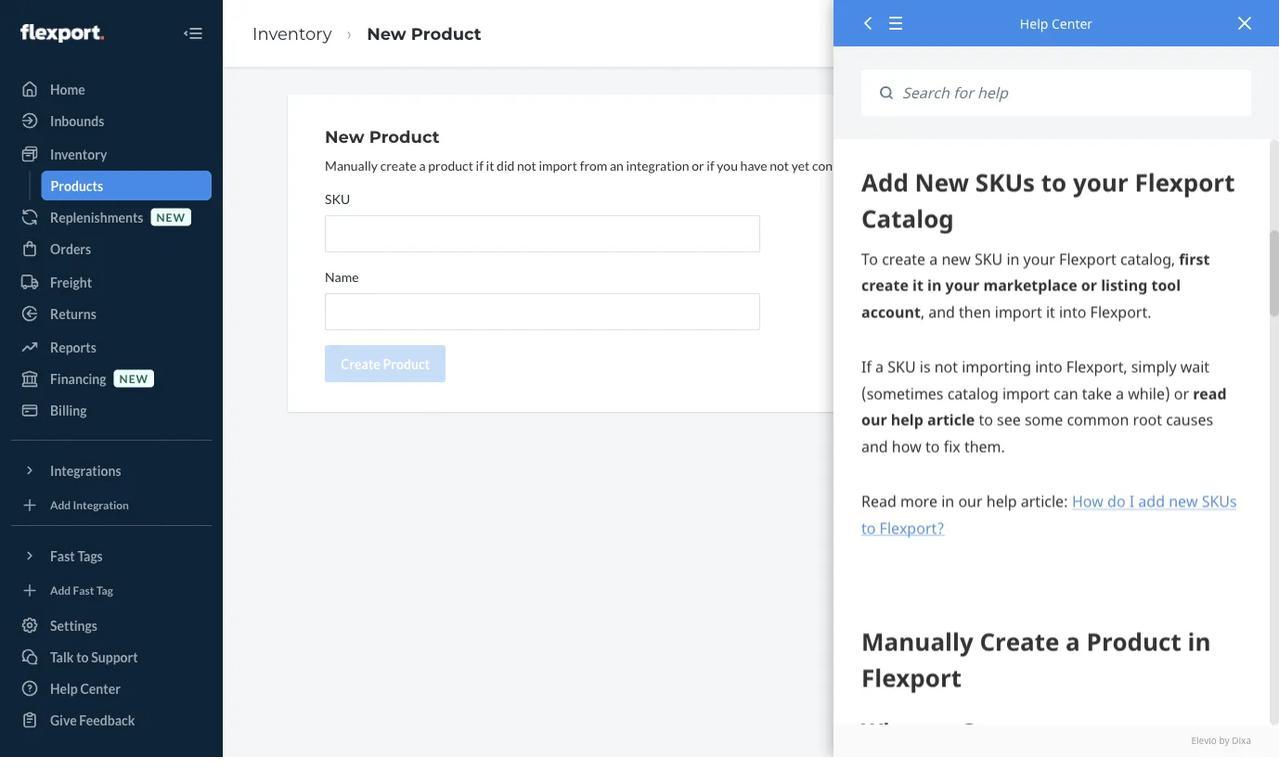 Task type: describe. For each thing, give the bounding box(es) containing it.
returns
[[50, 306, 96, 322]]

it
[[486, 157, 494, 173]]

learn
[[959, 157, 992, 173]]

from
[[580, 157, 607, 173]]

product inside breadcrumbs navigation
[[411, 23, 481, 44]]

inventory inside breadcrumbs navigation
[[253, 23, 332, 44]]

add fast tag link
[[11, 578, 212, 603]]

inventory inside "link"
[[50, 146, 107, 162]]

name
[[325, 269, 359, 285]]

add for add fast tag
[[50, 584, 71, 597]]

financing
[[50, 371, 106, 387]]

dixa
[[1232, 735, 1251, 747]]

1 vertical spatial help center
[[50, 681, 121, 697]]

elevio
[[1191, 735, 1217, 747]]

1 horizontal spatial help center
[[1020, 14, 1093, 32]]

to
[[76, 649, 89, 665]]

home
[[50, 81, 85, 97]]

reports
[[50, 339, 96, 355]]

by
[[1219, 735, 1230, 747]]

new product link
[[367, 23, 481, 44]]

billing
[[50, 402, 87, 418]]

give
[[50, 712, 77, 728]]

connected
[[812, 157, 872, 173]]

yet
[[792, 157, 810, 173]]

new inside breadcrumbs navigation
[[367, 23, 406, 44]]

products link
[[41, 171, 212, 201]]

have
[[740, 157, 767, 173]]

0 vertical spatial center
[[1052, 14, 1093, 32]]

add fast tag
[[50, 584, 113, 597]]

tag
[[96, 584, 113, 597]]

import
[[539, 157, 577, 173]]

support
[[91, 649, 138, 665]]

manually create a product if it did not import from an integration or if you have not yet connected an integration. learn more
[[325, 157, 1025, 173]]

freight
[[50, 274, 92, 290]]

1 vertical spatial fast
[[73, 584, 94, 597]]

integration
[[73, 498, 129, 512]]

flexport logo image
[[20, 24, 104, 43]]

home link
[[11, 74, 212, 104]]

new product inside breadcrumbs navigation
[[367, 23, 481, 44]]

integrations button
[[11, 456, 212, 486]]

settings link
[[11, 611, 212, 641]]

more
[[994, 157, 1025, 173]]

reports link
[[11, 332, 212, 362]]

billing link
[[11, 395, 212, 425]]

1 vertical spatial new product
[[325, 126, 440, 147]]

1 an from the left
[[610, 157, 624, 173]]

settings
[[50, 618, 97, 634]]

2 an from the left
[[874, 157, 888, 173]]

you
[[717, 157, 738, 173]]

0 horizontal spatial help
[[50, 681, 78, 697]]

add for add integration
[[50, 498, 71, 512]]

fast tags
[[50, 548, 103, 564]]



Task type: vqa. For each thing, say whether or not it's contained in the screenshot.
'lb'
no



Task type: locate. For each thing, give the bounding box(es) containing it.
an
[[610, 157, 624, 173], [874, 157, 888, 173]]

learn more button
[[959, 156, 1025, 175]]

inventory link inside breadcrumbs navigation
[[253, 23, 332, 44]]

new
[[156, 210, 186, 224], [119, 372, 149, 385]]

fast
[[50, 548, 75, 564], [73, 584, 94, 597]]

freight link
[[11, 267, 212, 297]]

2 add from the top
[[50, 584, 71, 597]]

fast inside "dropdown button"
[[50, 548, 75, 564]]

1 vertical spatial inventory
[[50, 146, 107, 162]]

if
[[476, 157, 484, 173], [707, 157, 714, 173]]

help up give
[[50, 681, 78, 697]]

1 horizontal spatial an
[[874, 157, 888, 173]]

new product
[[367, 23, 481, 44], [325, 126, 440, 147]]

0 horizontal spatial new
[[325, 126, 364, 147]]

product inside create product button
[[383, 356, 430, 372]]

help
[[1020, 14, 1048, 32], [50, 681, 78, 697]]

talk to support button
[[11, 642, 212, 672]]

if right or
[[707, 157, 714, 173]]

sku
[[325, 191, 350, 207]]

0 horizontal spatial not
[[517, 157, 536, 173]]

2 vertical spatial product
[[383, 356, 430, 372]]

1 vertical spatial product
[[369, 126, 440, 147]]

feedback
[[79, 712, 135, 728]]

add
[[50, 498, 71, 512], [50, 584, 71, 597]]

or
[[692, 157, 704, 173]]

manually
[[325, 157, 378, 173]]

help center
[[1020, 14, 1093, 32], [50, 681, 121, 697]]

1 horizontal spatial new
[[156, 210, 186, 224]]

product
[[411, 23, 481, 44], [369, 126, 440, 147], [383, 356, 430, 372]]

0 vertical spatial new product
[[367, 23, 481, 44]]

0 vertical spatial product
[[411, 23, 481, 44]]

center up "search" search box
[[1052, 14, 1093, 32]]

2 not from the left
[[770, 157, 789, 173]]

did
[[497, 157, 515, 173]]

1 horizontal spatial inventory
[[253, 23, 332, 44]]

1 horizontal spatial new
[[367, 23, 406, 44]]

inventory link
[[253, 23, 332, 44], [11, 139, 212, 169]]

not left the yet on the top of the page
[[770, 157, 789, 173]]

0 horizontal spatial inventory link
[[11, 139, 212, 169]]

new down products link
[[156, 210, 186, 224]]

elevio by dixa
[[1191, 735, 1251, 747]]

create product button
[[325, 345, 446, 382]]

returns link
[[11, 299, 212, 329]]

tags
[[77, 548, 103, 564]]

fast left tag
[[73, 584, 94, 597]]

1 vertical spatial center
[[80, 681, 121, 697]]

1 add from the top
[[50, 498, 71, 512]]

0 vertical spatial new
[[367, 23, 406, 44]]

0 horizontal spatial an
[[610, 157, 624, 173]]

1 vertical spatial add
[[50, 584, 71, 597]]

create
[[341, 356, 380, 372]]

0 vertical spatial add
[[50, 498, 71, 512]]

0 horizontal spatial inventory
[[50, 146, 107, 162]]

1 horizontal spatial if
[[707, 157, 714, 173]]

help center down to
[[50, 681, 121, 697]]

1 vertical spatial inventory link
[[11, 139, 212, 169]]

help up "search" search box
[[1020, 14, 1048, 32]]

1 vertical spatial help
[[50, 681, 78, 697]]

1 horizontal spatial inventory link
[[253, 23, 332, 44]]

new for replenishments
[[156, 210, 186, 224]]

product
[[428, 157, 473, 173]]

talk to support
[[50, 649, 138, 665]]

add up settings
[[50, 584, 71, 597]]

orders
[[50, 241, 91, 257]]

give feedback button
[[11, 706, 212, 735]]

0 horizontal spatial center
[[80, 681, 121, 697]]

if left it
[[476, 157, 484, 173]]

new
[[367, 23, 406, 44], [325, 126, 364, 147]]

1 not from the left
[[517, 157, 536, 173]]

1 horizontal spatial not
[[770, 157, 789, 173]]

fast tags button
[[11, 541, 212, 571]]

orders link
[[11, 234, 212, 264]]

integration
[[626, 157, 689, 173]]

1 horizontal spatial help
[[1020, 14, 1048, 32]]

add left integration
[[50, 498, 71, 512]]

inbounds link
[[11, 106, 212, 136]]

integration.
[[891, 157, 957, 173]]

not right did
[[517, 157, 536, 173]]

1 horizontal spatial center
[[1052, 14, 1093, 32]]

0 horizontal spatial help center
[[50, 681, 121, 697]]

help center link
[[11, 674, 212, 704]]

help center up "search" search box
[[1020, 14, 1093, 32]]

0 vertical spatial fast
[[50, 548, 75, 564]]

center down talk to support
[[80, 681, 121, 697]]

inbounds
[[50, 113, 104, 129]]

0 horizontal spatial new
[[119, 372, 149, 385]]

create
[[380, 157, 417, 173]]

elevio by dixa link
[[861, 735, 1251, 748]]

close navigation image
[[182, 22, 204, 45]]

1 vertical spatial new
[[119, 372, 149, 385]]

fast left 'tags'
[[50, 548, 75, 564]]

0 vertical spatial help center
[[1020, 14, 1093, 32]]

new down reports link
[[119, 372, 149, 385]]

not
[[517, 157, 536, 173], [770, 157, 789, 173]]

give feedback
[[50, 712, 135, 728]]

products
[[51, 178, 103, 194]]

center
[[1052, 14, 1093, 32], [80, 681, 121, 697]]

None text field
[[325, 293, 760, 330]]

0 vertical spatial help
[[1020, 14, 1048, 32]]

add integration link
[[11, 493, 212, 518]]

inventory
[[253, 23, 332, 44], [50, 146, 107, 162]]

1 vertical spatial new
[[325, 126, 364, 147]]

integrations
[[50, 463, 121, 479]]

a
[[419, 157, 426, 173]]

new for financing
[[119, 372, 149, 385]]

0 vertical spatial inventory link
[[253, 23, 332, 44]]

breadcrumbs navigation
[[238, 6, 496, 60]]

an right connected
[[874, 157, 888, 173]]

an right the from
[[610, 157, 624, 173]]

0 vertical spatial new
[[156, 210, 186, 224]]

add integration
[[50, 498, 129, 512]]

replenishments
[[50, 209, 143, 225]]

0 horizontal spatial if
[[476, 157, 484, 173]]

0 vertical spatial inventory
[[253, 23, 332, 44]]

create product
[[341, 356, 430, 372]]

talk
[[50, 649, 74, 665]]

2 if from the left
[[707, 157, 714, 173]]

Search search field
[[893, 70, 1251, 116]]

1 if from the left
[[476, 157, 484, 173]]

None text field
[[325, 215, 760, 253]]



